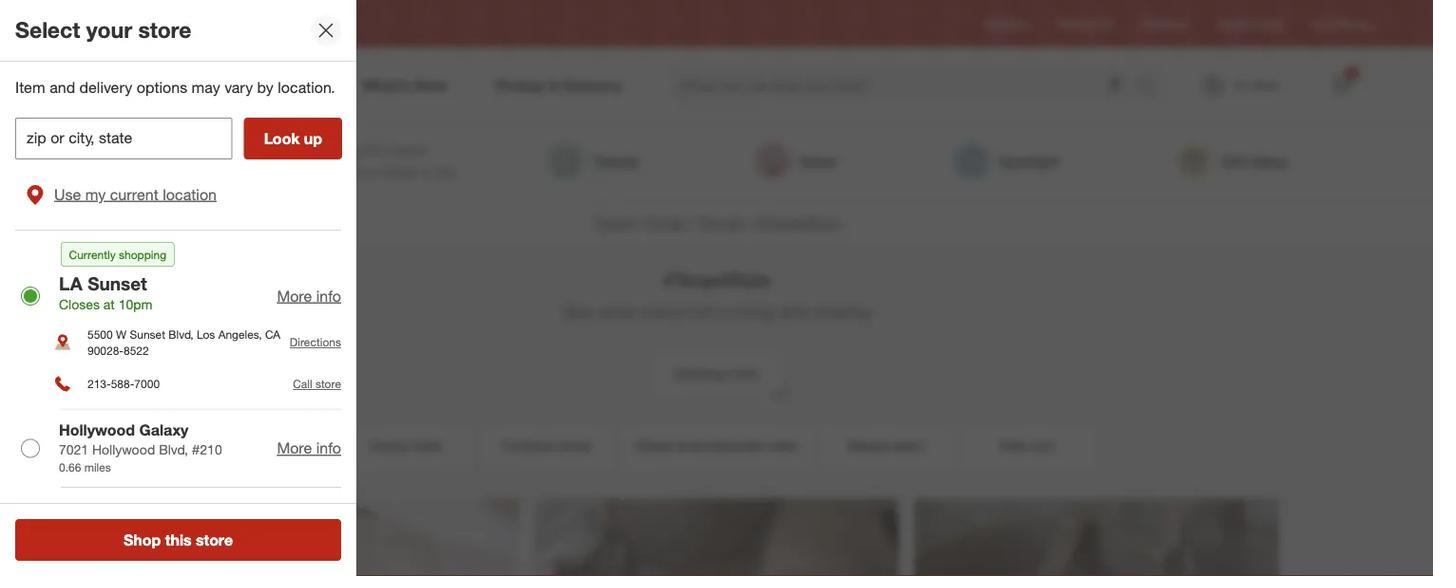 Task type: vqa. For each thing, say whether or not it's contained in the screenshot.
$12.77 reg $16.60 Sale Biotin Gummies for Hair and Nail Growth, Phytoral, 60ct
no



Task type: describe. For each thing, give the bounding box(es) containing it.
call
[[293, 378, 312, 392]]

What can we help you find? suggestions appear below search field
[[668, 65, 1142, 106]]

1 vertical spatial trends link
[[697, 213, 743, 232]]

( for clothing
[[727, 368, 730, 382]]

sunset inside 5500 w sunset blvd, los angeles, ca 90028-8522 directions
[[130, 328, 165, 342]]

8522
[[124, 344, 149, 358]]

kids ( 524 )
[[1000, 438, 1055, 455]]

1 / from the left
[[639, 213, 644, 232]]

524
[[1032, 440, 1051, 454]]

bringing
[[308, 141, 362, 160]]

5500
[[87, 328, 113, 342]]

588-
[[111, 378, 134, 392]]

options
[[137, 78, 187, 97]]

1 horizontal spatial trends
[[697, 213, 743, 232]]

furniture ( 2039 )
[[503, 438, 591, 455]]

90028-
[[87, 344, 124, 358]]

registry link
[[986, 16, 1028, 32]]

see
[[563, 301, 593, 323]]

look up button
[[244, 118, 342, 160]]

gift ideas link
[[1175, 143, 1287, 181]]

7021
[[59, 442, 89, 458]]

life.
[[438, 163, 459, 182]]

angeles,
[[218, 328, 262, 342]]

) for home
[[438, 440, 441, 454]]

sunset inside la sunset closes at 10pm
[[88, 273, 147, 295]]

bringing the latest trends and ideas to life.
[[308, 141, 459, 182]]

target circle
[[1219, 17, 1282, 31]]

to
[[421, 163, 434, 182]]

clothing ( 7252 )
[[674, 366, 759, 382]]

ad
[[1098, 17, 1112, 31]]

( for home
[[410, 440, 413, 454]]

#210
[[192, 442, 222, 458]]

ideas link
[[754, 143, 837, 181]]

2 / from the left
[[689, 213, 694, 232]]

at
[[103, 296, 115, 313]]

and for see
[[779, 301, 809, 323]]

none text field inside the select your store dialog
[[15, 118, 233, 160]]

west hollywood
[[59, 500, 175, 518]]

more info link for hollywood galaxy
[[277, 440, 341, 458]]

none radio inside the select your store dialog
[[21, 439, 40, 458]]

registry
[[986, 17, 1028, 31]]

use
[[54, 185, 81, 204]]

2039
[[562, 440, 588, 454]]

la
[[59, 273, 83, 295]]

10pm
[[118, 296, 153, 313]]

store for shop this store
[[196, 531, 233, 550]]

and inside the select your store dialog
[[50, 78, 75, 97]]

2 vertical spatial hollywood
[[99, 500, 175, 518]]

spotlight
[[998, 152, 1060, 171]]

hollywood galaxy 7021 hollywood blvd, #210 0.66 miles
[[59, 422, 222, 475]]

beauty
[[848, 438, 890, 455]]

ca
[[265, 328, 281, 342]]

2 link
[[1321, 65, 1363, 106]]

213-588-7000
[[87, 378, 160, 392]]

use my current location
[[54, 185, 217, 204]]

spotlight link
[[953, 143, 1060, 181]]

( for furniture
[[559, 440, 562, 454]]

&
[[678, 438, 686, 455]]

info for hollywood galaxy
[[316, 440, 341, 458]]

search button
[[1128, 65, 1174, 110]]

west
[[59, 500, 94, 518]]

ideas
[[382, 163, 417, 182]]

) inside shoes & accessories ( 1886 )
[[794, 440, 797, 454]]

delivery
[[79, 78, 132, 97]]

none radio inside the select your store dialog
[[21, 287, 40, 306]]

see what everyone's loving and sharing
[[563, 301, 870, 323]]

shop this store
[[124, 531, 233, 550]]

1 vertical spatial store
[[315, 378, 341, 392]]

look
[[264, 129, 300, 148]]

select your store dialog
[[0, 0, 356, 577]]

by
[[257, 78, 274, 97]]

7000
[[134, 378, 160, 392]]

8961
[[896, 440, 922, 454]]

furniture
[[503, 438, 556, 455]]

( for kids
[[1029, 440, 1032, 454]]

miles
[[84, 461, 111, 475]]

2 ideas from the left
[[1250, 152, 1287, 171]]

213-
[[87, 378, 111, 392]]

( inside shoes & accessories ( 1886 )
[[766, 440, 769, 454]]

use my current location link
[[15, 171, 341, 218]]

circle
[[1253, 17, 1282, 31]]

7556
[[413, 440, 438, 454]]

home
[[371, 438, 407, 455]]

directions
[[290, 336, 341, 350]]

loving
[[730, 301, 774, 323]]

info for la sunset
[[316, 287, 341, 306]]

target for target circle
[[1219, 17, 1250, 31]]

more info for hollywood galaxy
[[277, 440, 341, 458]]

currently
[[69, 247, 116, 262]]

closes
[[59, 296, 100, 313]]

) for furniture
[[588, 440, 591, 454]]

shopping
[[119, 247, 166, 262]]

target for target / finds / trends / #targetstyle
[[594, 213, 635, 232]]

) for kids
[[1051, 440, 1055, 454]]



Task type: locate. For each thing, give the bounding box(es) containing it.
la sunset closes at 10pm
[[59, 273, 153, 313]]

0 horizontal spatial target
[[594, 213, 635, 232]]

1 horizontal spatial trends link
[[697, 213, 743, 232]]

location
[[163, 185, 217, 204]]

sunset
[[88, 273, 147, 295], [130, 328, 165, 342]]

target
[[1219, 17, 1250, 31], [594, 213, 635, 232]]

1 vertical spatial more
[[277, 440, 312, 458]]

( inside clothing ( 7252 )
[[727, 368, 730, 382]]

1 horizontal spatial user image by juliana_lovesglam image
[[914, 500, 1279, 577]]

1 horizontal spatial and
[[353, 163, 378, 182]]

find stores link
[[1313, 16, 1371, 32]]

trends
[[308, 163, 349, 182]]

0 vertical spatial more
[[277, 287, 312, 306]]

2 horizontal spatial and
[[779, 301, 809, 323]]

#targetstyle up see what everyone's loving and sharing
[[663, 269, 770, 291]]

call store
[[293, 378, 341, 392]]

( inside home ( 7556 )
[[410, 440, 413, 454]]

3 / from the left
[[746, 213, 751, 232]]

7252
[[730, 368, 756, 382]]

0 vertical spatial target
[[1219, 17, 1250, 31]]

#targetstyle down "ideas" link
[[755, 213, 840, 232]]

more info link up directions link
[[277, 287, 341, 306]]

everyone's
[[641, 301, 725, 323]]

/ left #targetstyle link
[[746, 213, 751, 232]]

look up
[[264, 129, 322, 148]]

( inside furniture ( 2039 )
[[559, 440, 562, 454]]

up
[[304, 129, 322, 148]]

and down the
[[353, 163, 378, 182]]

/ left 'finds'
[[639, 213, 644, 232]]

user image by juliana_lovesglam image
[[534, 500, 899, 577], [914, 500, 1279, 577]]

item
[[15, 78, 45, 97]]

more up ca
[[277, 287, 312, 306]]

weekly ad
[[1058, 17, 1112, 31]]

search
[[1128, 78, 1174, 97]]

may
[[192, 78, 220, 97]]

1 vertical spatial target
[[594, 213, 635, 232]]

) right home at the bottom left
[[438, 440, 441, 454]]

user image by @gotargeting image
[[154, 500, 519, 577]]

vary
[[224, 78, 253, 97]]

w
[[116, 328, 127, 342]]

1 more info link from the top
[[277, 287, 341, 306]]

target left 'circle'
[[1219, 17, 1250, 31]]

your
[[86, 17, 132, 43]]

store inside button
[[196, 531, 233, 550]]

0 vertical spatial hollywood
[[59, 422, 135, 440]]

2 more info from the top
[[277, 440, 341, 458]]

/ right 'finds'
[[689, 213, 694, 232]]

0 horizontal spatial /
[[639, 213, 644, 232]]

call store link
[[293, 378, 341, 392]]

finds
[[648, 213, 685, 232]]

0 vertical spatial more info
[[277, 287, 341, 306]]

0 horizontal spatial ideas
[[800, 152, 837, 171]]

target left finds link
[[594, 213, 635, 232]]

hollywood up shop
[[99, 500, 175, 518]]

blvd, left los
[[169, 328, 194, 342]]

) right kids
[[1051, 440, 1055, 454]]

ideas up #targetstyle link
[[800, 152, 837, 171]]

1 horizontal spatial ideas
[[1250, 152, 1287, 171]]

and inside bringing the latest trends and ideas to life.
[[353, 163, 378, 182]]

2 horizontal spatial store
[[315, 378, 341, 392]]

more info up directions link
[[277, 287, 341, 306]]

) right clothing
[[756, 368, 759, 382]]

2 info from the top
[[316, 440, 341, 458]]

target link
[[594, 213, 635, 232]]

1 horizontal spatial target
[[1219, 17, 1250, 31]]

1 horizontal spatial /
[[689, 213, 694, 232]]

( right home at the bottom left
[[410, 440, 413, 454]]

( inside beauty ( 8961 )
[[893, 440, 896, 454]]

0 horizontal spatial user image by juliana_lovesglam image
[[534, 500, 899, 577]]

currently shopping
[[69, 247, 166, 262]]

(
[[727, 368, 730, 382], [410, 440, 413, 454], [559, 440, 562, 454], [766, 440, 769, 454], [893, 440, 896, 454], [1029, 440, 1032, 454]]

0 vertical spatial trends link
[[548, 143, 638, 181]]

info left home at the bottom left
[[316, 440, 341, 458]]

2 more info link from the top
[[277, 440, 341, 458]]

1886
[[769, 440, 794, 454]]

latest
[[391, 141, 426, 160]]

) inside kids ( 524 )
[[1051, 440, 1055, 454]]

select
[[15, 17, 80, 43]]

0 vertical spatial store
[[138, 17, 192, 43]]

1 ideas from the left
[[800, 152, 837, 171]]

1 vertical spatial sunset
[[130, 328, 165, 342]]

beauty ( 8961 )
[[848, 438, 925, 455]]

more
[[277, 287, 312, 306], [277, 440, 312, 458]]

) inside beauty ( 8961 )
[[922, 440, 925, 454]]

2 horizontal spatial /
[[746, 213, 751, 232]]

stores
[[1338, 17, 1371, 31]]

) for beauty
[[922, 440, 925, 454]]

( for beauty
[[893, 440, 896, 454]]

more info link down call
[[277, 440, 341, 458]]

0 vertical spatial and
[[50, 78, 75, 97]]

#targetstyle
[[755, 213, 840, 232], [663, 269, 770, 291]]

and for bringing
[[353, 163, 378, 182]]

1 info from the top
[[316, 287, 341, 306]]

) right furniture on the bottom left
[[588, 440, 591, 454]]

store for select your store
[[138, 17, 192, 43]]

galaxy
[[139, 422, 188, 440]]

1 horizontal spatial store
[[196, 531, 233, 550]]

2 user image by juliana_lovesglam image from the left
[[914, 500, 1279, 577]]

( inside kids ( 524 )
[[1029, 440, 1032, 454]]

0 vertical spatial info
[[316, 287, 341, 306]]

0 horizontal spatial store
[[138, 17, 192, 43]]

more for la sunset
[[277, 287, 312, 306]]

store
[[138, 17, 192, 43], [315, 378, 341, 392], [196, 531, 233, 550]]

home ( 7556 )
[[371, 438, 441, 455]]

shop this store button
[[15, 520, 341, 562]]

( right "beauty"
[[893, 440, 896, 454]]

trends right finds link
[[697, 213, 743, 232]]

blvd,
[[169, 328, 194, 342], [159, 442, 188, 458]]

target / finds / trends / #targetstyle
[[594, 213, 840, 232]]

info up directions link
[[316, 287, 341, 306]]

and
[[50, 78, 75, 97], [353, 163, 378, 182], [779, 301, 809, 323]]

1 vertical spatial hollywood
[[92, 442, 155, 458]]

trends link up the target link
[[548, 143, 638, 181]]

redcard
[[1143, 17, 1188, 31]]

my
[[85, 185, 106, 204]]

shop
[[124, 531, 161, 550]]

weekly
[[1058, 17, 1095, 31]]

None radio
[[21, 439, 40, 458]]

) for clothing
[[756, 368, 759, 382]]

shoes
[[636, 438, 674, 455]]

more info link for la sunset
[[277, 287, 341, 306]]

more info for la sunset
[[277, 287, 341, 306]]

what
[[598, 301, 636, 323]]

( right clothing
[[727, 368, 730, 382]]

1 more info from the top
[[277, 287, 341, 306]]

1 vertical spatial blvd,
[[159, 442, 188, 458]]

gift
[[1221, 152, 1246, 171]]

store right 'this'
[[196, 531, 233, 550]]

1 vertical spatial info
[[316, 440, 341, 458]]

blvd, inside hollywood galaxy 7021 hollywood blvd, #210 0.66 miles
[[159, 442, 188, 458]]

1 user image by juliana_lovesglam image from the left
[[534, 500, 899, 577]]

1 vertical spatial trends
[[697, 213, 743, 232]]

gift ideas
[[1221, 152, 1287, 171]]

0 horizontal spatial and
[[50, 78, 75, 97]]

None text field
[[15, 118, 233, 160]]

0 horizontal spatial trends
[[593, 152, 638, 171]]

0 vertical spatial #targetstyle
[[755, 213, 840, 232]]

find
[[1313, 17, 1335, 31]]

0 vertical spatial blvd,
[[169, 328, 194, 342]]

sunset up at
[[88, 273, 147, 295]]

and right item
[[50, 78, 75, 97]]

trends up the target link
[[593, 152, 638, 171]]

None radio
[[21, 287, 40, 306]]

blvd, down galaxy
[[159, 442, 188, 458]]

0 vertical spatial more info link
[[277, 287, 341, 306]]

1 more from the top
[[277, 287, 312, 306]]

finds link
[[648, 213, 685, 232]]

) inside furniture ( 2039 )
[[588, 440, 591, 454]]

1 vertical spatial and
[[353, 163, 378, 182]]

) inside home ( 7556 )
[[438, 440, 441, 454]]

los
[[197, 328, 215, 342]]

find stores
[[1313, 17, 1371, 31]]

hollywood
[[59, 422, 135, 440], [92, 442, 155, 458], [99, 500, 175, 518]]

ideas
[[800, 152, 837, 171], [1250, 152, 1287, 171]]

2 vertical spatial and
[[779, 301, 809, 323]]

( right accessories
[[766, 440, 769, 454]]

) right "beauty"
[[922, 440, 925, 454]]

more info link
[[277, 287, 341, 306], [277, 440, 341, 458]]

) right accessories
[[794, 440, 797, 454]]

0 horizontal spatial trends link
[[548, 143, 638, 181]]

item and delivery options may vary by location.
[[15, 78, 335, 97]]

and right loving
[[779, 301, 809, 323]]

blvd, inside 5500 w sunset blvd, los angeles, ca 90028-8522 directions
[[169, 328, 194, 342]]

2 more from the top
[[277, 440, 312, 458]]

( right furniture on the bottom left
[[559, 440, 562, 454]]

more info down call
[[277, 440, 341, 458]]

more down call
[[277, 440, 312, 458]]

weekly ad link
[[1058, 16, 1112, 32]]

sunset up 8522
[[130, 328, 165, 342]]

store right the your
[[138, 17, 192, 43]]

) inside clothing ( 7252 )
[[756, 368, 759, 382]]

2
[[1350, 67, 1355, 79]]

current
[[110, 185, 159, 204]]

#targetstyle link
[[755, 213, 840, 232]]

1 vertical spatial #targetstyle
[[663, 269, 770, 291]]

trends
[[593, 152, 638, 171], [697, 213, 743, 232]]

hollywood up miles at the bottom
[[92, 442, 155, 458]]

5500 w sunset blvd, los angeles, ca 90028-8522 directions
[[87, 328, 341, 358]]

info
[[316, 287, 341, 306], [316, 440, 341, 458]]

trends link
[[548, 143, 638, 181], [697, 213, 743, 232]]

location.
[[278, 78, 335, 97]]

0 vertical spatial trends
[[593, 152, 638, 171]]

store right call
[[315, 378, 341, 392]]

ideas right gift
[[1250, 152, 1287, 171]]

( right kids
[[1029, 440, 1032, 454]]

this
[[165, 531, 192, 550]]

accessories
[[690, 438, 762, 455]]

hollywood up '7021'
[[59, 422, 135, 440]]

target finds image
[[146, 143, 289, 181]]

trends link right finds link
[[697, 213, 743, 232]]

clothing
[[674, 366, 724, 382]]

1 vertical spatial more info link
[[277, 440, 341, 458]]

more for hollywood galaxy
[[277, 440, 312, 458]]

1 vertical spatial more info
[[277, 440, 341, 458]]

2 vertical spatial store
[[196, 531, 233, 550]]

0 vertical spatial sunset
[[88, 273, 147, 295]]

shoes & accessories ( 1886 )
[[636, 438, 797, 455]]



